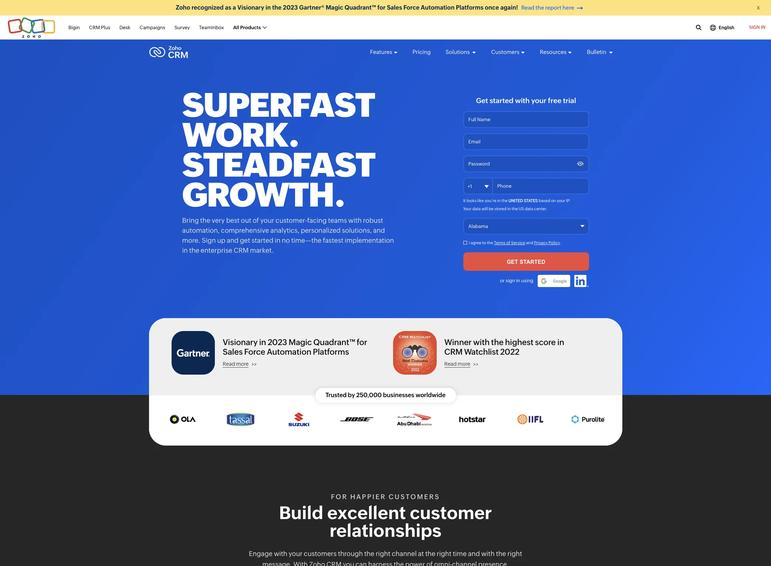 Task type: describe. For each thing, give the bounding box(es) containing it.
0 vertical spatial sales
[[387, 4, 402, 11]]

comprehensive
[[221, 227, 269, 235]]

with right time
[[481, 551, 495, 558]]

2 data from the left
[[525, 207, 533, 211]]

trial
[[563, 97, 576, 105]]

terms of service link
[[494, 241, 525, 245]]

looks
[[467, 199, 477, 203]]

worldwide
[[416, 392, 446, 399]]

read more for visionary in 2023 magic quadrant™ for sales force automation platforms
[[223, 361, 249, 367]]

teaminbox
[[199, 25, 224, 30]]

pricing link
[[413, 42, 431, 62]]

solutions,
[[342, 227, 372, 235]]

states
[[524, 199, 538, 203]]

zoho crm logo image
[[149, 44, 188, 60]]

no
[[282, 237, 290, 245]]

quadrant™ inside visionary in 2023 magic quadrant™ for sales force automation platforms
[[313, 338, 355, 347]]

best
[[226, 217, 240, 225]]

score
[[535, 338, 556, 347]]

highest
[[505, 338, 534, 347]]

facing
[[307, 217, 327, 225]]

message.
[[262, 561, 292, 567]]

superfast
[[182, 86, 375, 124]]

trusted
[[326, 392, 347, 399]]

customers
[[491, 49, 520, 55]]

engage with your customers through the right channel at the right time and with the right message. with
[[249, 551, 522, 567]]

read for winner with the highest score in
[[445, 361, 457, 367]]

us
[[519, 207, 524, 211]]

using
[[521, 278, 534, 284]]

sign in
[[749, 25, 766, 30]]

at
[[418, 551, 424, 558]]

automation,
[[182, 227, 220, 235]]

for inside visionary in 2023 magic quadrant™ for sales force automation platforms
[[357, 338, 367, 347]]

through
[[338, 551, 363, 558]]

all products
[[233, 25, 261, 30]]

terms
[[494, 241, 506, 245]]

0 vertical spatial force
[[404, 4, 420, 11]]

a
[[233, 4, 236, 11]]

stored
[[495, 207, 507, 211]]

build
[[279, 503, 323, 524]]

zoho recognized as a visionary in the 2023 gartner® magic quadrant™ for sales force automation platforms once again! read the report here
[[176, 4, 574, 11]]

time—the
[[291, 237, 322, 245]]

bring
[[182, 217, 199, 225]]

implementation
[[345, 237, 394, 245]]

agree
[[471, 241, 482, 245]]

privacy
[[534, 241, 548, 245]]

platforms inside visionary in 2023 magic quadrant™ for sales force automation platforms
[[313, 348, 349, 357]]

relationships
[[330, 521, 442, 542]]

crm plus link
[[89, 21, 110, 34]]

of inside superfast work. steadfast growth. bring the very best out of your customer-facing teams with robust automation, comprehensive analytics, personalized solutions, and more. sign up and get started in no time—the fastest implementation in the enterprise crm market.
[[253, 217, 259, 225]]

and inside the engage with your customers through the right channel at the right time and with the right message. with
[[468, 551, 480, 558]]

out
[[241, 217, 251, 225]]

automation inside visionary in 2023 magic quadrant™ for sales force automation platforms
[[267, 348, 311, 357]]

market.
[[250, 247, 274, 255]]

customer-
[[276, 217, 307, 225]]

policy
[[549, 241, 560, 245]]

time
[[453, 551, 467, 558]]

engage
[[249, 551, 273, 558]]

on
[[551, 199, 556, 203]]

center.
[[534, 207, 548, 211]]

Enter your name text field
[[463, 111, 589, 128]]

fastest
[[323, 237, 344, 245]]

zoho
[[176, 4, 190, 11]]

your data will be stored in the us data center.
[[463, 207, 548, 211]]

force inside visionary in 2023 magic quadrant™ for sales force automation platforms
[[244, 348, 265, 357]]

read for visionary in 2023 magic quadrant™ for sales force automation platforms
[[223, 361, 235, 367]]

very
[[212, 217, 225, 225]]

your
[[463, 207, 472, 211]]

campaigns link
[[140, 21, 165, 34]]

more.
[[182, 237, 200, 245]]

and right up
[[227, 237, 239, 245]]

crm inside superfast work. steadfast growth. bring the very best out of your customer-facing teams with robust automation, comprehensive analytics, personalized solutions, and more. sign up and get started in no time—the fastest implementation in the enterprise crm market.
[[234, 247, 249, 255]]

recognized
[[192, 4, 224, 11]]

sign
[[506, 278, 515, 284]]

the inside winner with the highest score in crm watchlist 2022
[[491, 338, 504, 347]]

campaigns
[[140, 25, 165, 30]]

get
[[476, 97, 488, 105]]

up
[[217, 237, 225, 245]]

desk
[[119, 25, 130, 30]]

read inside zoho recognized as a visionary in the 2023 gartner® magic quadrant™ for sales force automation platforms once again! read the report here
[[521, 4, 535, 11]]

bulletin
[[587, 49, 608, 55]]

businesses
[[383, 392, 414, 399]]

products
[[240, 25, 261, 30]]

survey link
[[175, 21, 190, 34]]

based
[[539, 199, 550, 203]]

1 horizontal spatial platforms
[[456, 4, 484, 11]]

sign
[[202, 237, 216, 245]]

your left free
[[531, 97, 547, 105]]

0 vertical spatial visionary
[[237, 4, 264, 11]]

be
[[489, 207, 494, 211]]

by
[[348, 392, 355, 399]]

it looks like you're in the united states based on your ip .
[[463, 199, 571, 203]]

personalized
[[301, 227, 341, 235]]

with inside superfast work. steadfast growth. bring the very best out of your customer-facing teams with robust automation, comprehensive analytics, personalized solutions, and more. sign up and get started in no time—the fastest implementation in the enterprise crm market.
[[348, 217, 362, 225]]



Task type: locate. For each thing, give the bounding box(es) containing it.
here
[[563, 4, 574, 11]]

2023
[[283, 4, 298, 11], [268, 338, 287, 347]]

force
[[404, 4, 420, 11], [244, 348, 265, 357]]

1 horizontal spatial data
[[525, 207, 533, 211]]

started right get
[[490, 97, 514, 105]]

Enter your email text field
[[463, 133, 589, 150]]

2022
[[500, 348, 520, 357]]

1 vertical spatial platforms
[[313, 348, 349, 357]]

in inside winner with the highest score in crm watchlist 2022
[[557, 338, 564, 347]]

and
[[373, 227, 385, 235], [227, 237, 239, 245], [526, 241, 533, 245], [468, 551, 480, 558]]

0 horizontal spatial right
[[376, 551, 391, 558]]

for
[[378, 4, 386, 11], [357, 338, 367, 347]]

0 vertical spatial started
[[490, 97, 514, 105]]

desk link
[[119, 21, 130, 34]]

steadfast
[[182, 146, 375, 184]]

0 horizontal spatial more
[[236, 361, 249, 367]]

to
[[482, 241, 486, 245]]

the
[[272, 4, 282, 11], [536, 4, 544, 11], [502, 199, 508, 203], [512, 207, 518, 211], [200, 217, 210, 225], [487, 241, 493, 245], [189, 247, 199, 255], [491, 338, 504, 347], [364, 551, 375, 558], [425, 551, 436, 558], [496, 551, 506, 558]]

crm inside winner with the highest score in crm watchlist 2022
[[445, 348, 463, 357]]

data right us in the right of the page
[[525, 207, 533, 211]]

in inside visionary in 2023 magic quadrant™ for sales force automation platforms
[[259, 338, 266, 347]]

magic
[[326, 4, 343, 11], [289, 338, 312, 347]]

winner
[[445, 338, 472, 347]]

1 vertical spatial quadrant™
[[313, 338, 355, 347]]

with
[[294, 561, 308, 567]]

growth.
[[182, 176, 345, 214]]

1 horizontal spatial read more
[[445, 361, 470, 367]]

1 vertical spatial automation
[[267, 348, 311, 357]]

. right privacy
[[560, 241, 562, 245]]

1 more from the left
[[236, 361, 249, 367]]

crm left plus
[[89, 25, 100, 30]]

0 horizontal spatial automation
[[267, 348, 311, 357]]

platforms
[[456, 4, 484, 11], [313, 348, 349, 357]]

or sign in using
[[500, 278, 534, 284]]

gartner®
[[299, 4, 325, 11]]

ip
[[566, 199, 570, 203]]

and down robust
[[373, 227, 385, 235]]

with up the "watchlist"
[[473, 338, 490, 347]]

2 horizontal spatial right
[[508, 551, 522, 558]]

customer
[[410, 503, 492, 524]]

2 vertical spatial crm
[[445, 348, 463, 357]]

0 vertical spatial of
[[253, 217, 259, 225]]

0 horizontal spatial started
[[252, 237, 274, 245]]

work.
[[182, 116, 299, 154]]

0 horizontal spatial platforms
[[313, 348, 349, 357]]

happier
[[350, 494, 386, 501]]

report
[[545, 4, 562, 11]]

0 horizontal spatial sales
[[223, 348, 243, 357]]

0 vertical spatial customers
[[389, 494, 440, 501]]

get started with your free trial
[[476, 97, 576, 105]]

Enter password for your account password field
[[463, 156, 589, 172]]

0 vertical spatial .
[[570, 199, 571, 203]]

started inside superfast work. steadfast growth. bring the very best out of your customer-facing teams with robust automation, comprehensive analytics, personalized solutions, and more. sign up and get started in no time—the fastest implementation in the enterprise crm market.
[[252, 237, 274, 245]]

like
[[478, 199, 484, 203]]

visionary in 2023 magic quadrant™ for sales force automation platforms
[[223, 338, 367, 357]]

of
[[253, 217, 259, 225], [507, 241, 510, 245]]

1 vertical spatial .
[[560, 241, 562, 245]]

2 read more from the left
[[445, 361, 470, 367]]

1 horizontal spatial for
[[378, 4, 386, 11]]

data
[[473, 207, 481, 211], [525, 207, 533, 211]]

sign in link
[[744, 20, 771, 35]]

your inside the engage with your customers through the right channel at the right time and with the right message. with
[[289, 551, 303, 558]]

sales
[[387, 4, 402, 11], [223, 348, 243, 357]]

1 vertical spatial 2023
[[268, 338, 287, 347]]

analytics,
[[270, 227, 300, 235]]

0 horizontal spatial for
[[357, 338, 367, 347]]

1 vertical spatial started
[[252, 237, 274, 245]]

read more
[[223, 361, 249, 367], [445, 361, 470, 367]]

1 vertical spatial for
[[357, 338, 367, 347]]

2 more from the left
[[458, 361, 470, 367]]

1 horizontal spatial sales
[[387, 4, 402, 11]]

teams
[[328, 217, 347, 225]]

0 horizontal spatial data
[[473, 207, 481, 211]]

with up "message."
[[274, 551, 287, 558]]

1 horizontal spatial crm
[[234, 247, 249, 255]]

2023 inside visionary in 2023 magic quadrant™ for sales force automation platforms
[[268, 338, 287, 347]]

1 horizontal spatial magic
[[326, 4, 343, 11]]

survey
[[175, 25, 190, 30]]

.
[[570, 199, 571, 203], [560, 241, 562, 245]]

with
[[515, 97, 530, 105], [348, 217, 362, 225], [473, 338, 490, 347], [274, 551, 287, 558], [481, 551, 495, 558]]

0 horizontal spatial of
[[253, 217, 259, 225]]

sign
[[749, 25, 760, 30]]

will
[[482, 207, 488, 211]]

0 horizontal spatial read more
[[223, 361, 249, 367]]

of right out
[[253, 217, 259, 225]]

0 horizontal spatial customers
[[304, 551, 337, 558]]

solutions
[[446, 49, 471, 55]]

customers
[[389, 494, 440, 501], [304, 551, 337, 558]]

privacy policy link
[[534, 241, 560, 245]]

superfast work. steadfast growth. bring the very best out of your customer-facing teams with robust automation, comprehensive analytics, personalized solutions, and more. sign up and get started in no time—the fastest implementation in the enterprise crm market.
[[182, 86, 394, 255]]

again!
[[501, 4, 518, 11]]

as
[[225, 4, 231, 11]]

you're
[[485, 199, 497, 203]]

with up solutions,
[[348, 217, 362, 225]]

0 vertical spatial magic
[[326, 4, 343, 11]]

0 horizontal spatial crm
[[89, 25, 100, 30]]

in
[[761, 25, 766, 30]]

0 vertical spatial for
[[378, 4, 386, 11]]

1 right from the left
[[376, 551, 391, 558]]

. right on
[[570, 199, 571, 203]]

for
[[331, 494, 348, 501]]

0 vertical spatial automation
[[421, 4, 455, 11]]

1 horizontal spatial force
[[404, 4, 420, 11]]

crm inside crm plus link
[[89, 25, 100, 30]]

excellent
[[327, 503, 406, 524]]

your up with
[[289, 551, 303, 558]]

2 horizontal spatial crm
[[445, 348, 463, 357]]

1 read more from the left
[[223, 361, 249, 367]]

and right time
[[468, 551, 480, 558]]

i agree to the terms of service and privacy policy .
[[469, 241, 562, 245]]

started up market.
[[252, 237, 274, 245]]

your left the ip in the top right of the page
[[557, 199, 566, 203]]

visionary
[[237, 4, 264, 11], [223, 338, 258, 347]]

1 horizontal spatial of
[[507, 241, 510, 245]]

features
[[370, 49, 392, 55]]

1 data from the left
[[473, 207, 481, 211]]

crm down winner
[[445, 348, 463, 357]]

get
[[240, 237, 250, 245]]

1 vertical spatial force
[[244, 348, 265, 357]]

read more for winner with the highest score in
[[445, 361, 470, 367]]

the inside zoho recognized as a visionary in the 2023 gartner® magic quadrant™ for sales force automation platforms once again! read the report here
[[536, 4, 544, 11]]

crm plus
[[89, 25, 110, 30]]

watchlist
[[464, 348, 499, 357]]

quadrant™
[[345, 4, 376, 11], [313, 338, 355, 347]]

or
[[500, 278, 505, 284]]

crm down get
[[234, 247, 249, 255]]

None submit
[[463, 253, 589, 271]]

all products link
[[233, 21, 267, 34]]

1 horizontal spatial more
[[458, 361, 470, 367]]

1 horizontal spatial right
[[437, 551, 452, 558]]

with up "enter your name" text box
[[515, 97, 530, 105]]

1 horizontal spatial customers
[[389, 494, 440, 501]]

service
[[511, 241, 525, 245]]

english
[[719, 25, 735, 30]]

i
[[469, 241, 470, 245]]

resources link
[[540, 42, 572, 62]]

1 vertical spatial crm
[[234, 247, 249, 255]]

bigin link
[[68, 21, 80, 34]]

1 vertical spatial of
[[507, 241, 510, 245]]

0 vertical spatial quadrant™
[[345, 4, 376, 11]]

resources
[[540, 49, 567, 55]]

your inside superfast work. steadfast growth. bring the very best out of your customer-facing teams with robust automation, comprehensive analytics, personalized solutions, and more. sign up and get started in no time—the fastest implementation in the enterprise crm market.
[[260, 217, 274, 225]]

solutions link
[[446, 42, 477, 62]]

2 horizontal spatial read
[[521, 4, 535, 11]]

your up analytics, at top left
[[260, 217, 274, 225]]

started
[[490, 97, 514, 105], [252, 237, 274, 245]]

with inside winner with the highest score in crm watchlist 2022
[[473, 338, 490, 347]]

0 horizontal spatial read
[[223, 361, 235, 367]]

3 right from the left
[[508, 551, 522, 558]]

magic inside visionary in 2023 magic quadrant™ for sales force automation platforms
[[289, 338, 312, 347]]

0 horizontal spatial force
[[244, 348, 265, 357]]

1 horizontal spatial automation
[[421, 4, 455, 11]]

1 vertical spatial visionary
[[223, 338, 258, 347]]

sales inside visionary in 2023 magic quadrant™ for sales force automation platforms
[[223, 348, 243, 357]]

crm
[[89, 25, 100, 30], [234, 247, 249, 255], [445, 348, 463, 357]]

of right terms
[[507, 241, 510, 245]]

features link
[[370, 42, 398, 62]]

0 vertical spatial crm
[[89, 25, 100, 30]]

1 horizontal spatial read
[[445, 361, 457, 367]]

1 horizontal spatial .
[[570, 199, 571, 203]]

it
[[463, 199, 466, 203]]

once
[[485, 4, 499, 11]]

1 vertical spatial magic
[[289, 338, 312, 347]]

plus
[[101, 25, 110, 30]]

visionary inside visionary in 2023 magic quadrant™ for sales force automation platforms
[[223, 338, 258, 347]]

0 vertical spatial 2023
[[283, 4, 298, 11]]

read the report here link
[[520, 4, 584, 11]]

customers inside the engage with your customers through the right channel at the right time and with the right message. with
[[304, 551, 337, 558]]

data left will
[[473, 207, 481, 211]]

and left privacy
[[526, 241, 533, 245]]

more for visionary in 2023 magic quadrant™ for sales force automation platforms
[[236, 361, 249, 367]]

0 vertical spatial platforms
[[456, 4, 484, 11]]

enterprise
[[201, 247, 232, 255]]

robust
[[363, 217, 383, 225]]

1 vertical spatial customers
[[304, 551, 337, 558]]

2 right from the left
[[437, 551, 452, 558]]

Enter your phone number text field
[[463, 178, 589, 194]]

customers inside for happier customers build excellent customer relationships
[[389, 494, 440, 501]]

more for winner with the highest score in
[[458, 361, 470, 367]]

1 horizontal spatial started
[[490, 97, 514, 105]]

0 horizontal spatial .
[[560, 241, 562, 245]]

1 vertical spatial sales
[[223, 348, 243, 357]]

0 horizontal spatial magic
[[289, 338, 312, 347]]



Task type: vqa. For each thing, say whether or not it's contained in the screenshot.
Terry Turtle image
no



